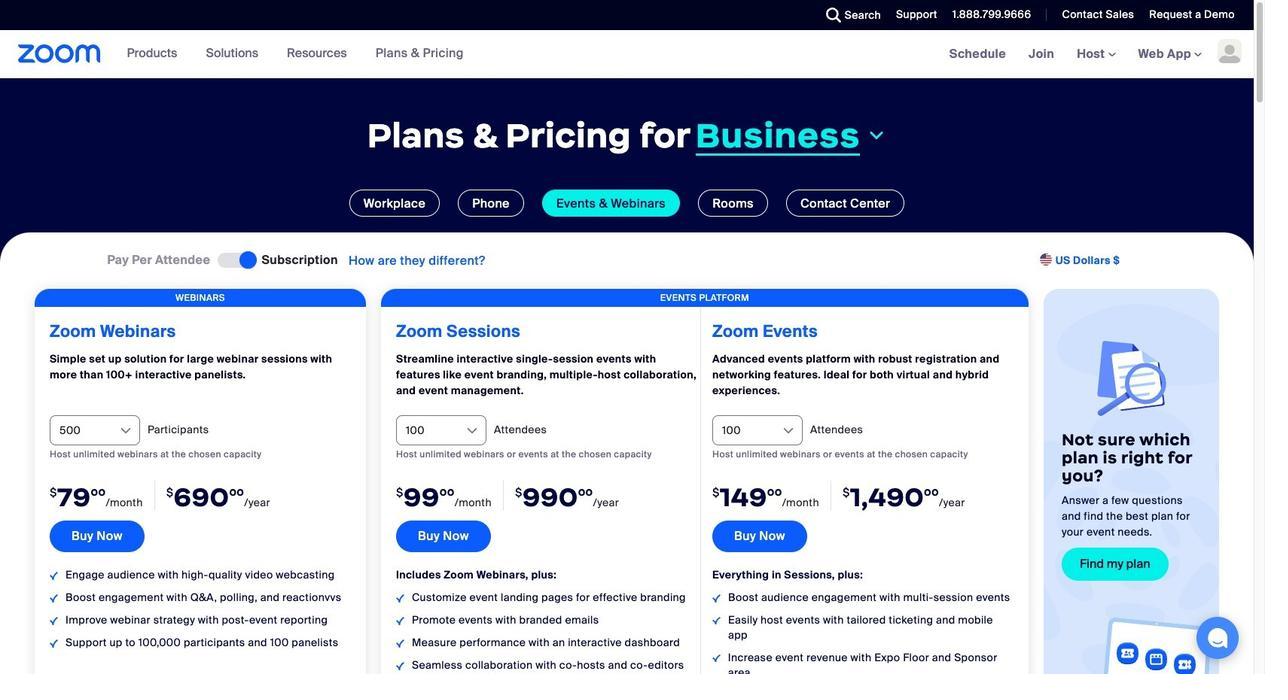 Task type: describe. For each thing, give the bounding box(es) containing it.
outer image
[[1040, 254, 1053, 268]]

selected subscription toggle button pressed element
[[218, 252, 254, 270]]

product information navigation
[[101, 30, 475, 78]]

meetings navigation
[[938, 30, 1254, 79]]

open chat image
[[1207, 628, 1228, 649]]



Task type: vqa. For each thing, say whether or not it's contained in the screenshot.
1st Show options icon from right
yes



Task type: locate. For each thing, give the bounding box(es) containing it.
banner
[[0, 30, 1254, 79]]

tabs of zoom services tab list
[[23, 190, 1231, 217]]

3 show options image from the left
[[781, 424, 796, 439]]

1 show options image from the left
[[118, 424, 133, 439]]

1 horizontal spatial show options image
[[465, 424, 480, 439]]

main content
[[0, 30, 1254, 675]]

down image
[[866, 127, 887, 145]]

selected subscription toggle button pressed image
[[218, 253, 254, 268]]

2 show options image from the left
[[465, 424, 480, 439]]

0 horizontal spatial show options image
[[118, 424, 133, 439]]

zoom logo image
[[18, 44, 101, 63]]

show options image
[[118, 424, 133, 439], [465, 424, 480, 439], [781, 424, 796, 439]]

include image
[[396, 595, 404, 603], [50, 617, 58, 625], [396, 617, 404, 625], [712, 617, 721, 625], [712, 655, 720, 663], [396, 662, 404, 671]]

profile picture image
[[1218, 39, 1242, 63]]

include image
[[50, 572, 58, 580], [50, 595, 58, 603], [712, 595, 721, 603], [50, 640, 58, 648], [396, 640, 404, 648]]

2 horizontal spatial show options image
[[781, 424, 796, 439]]



